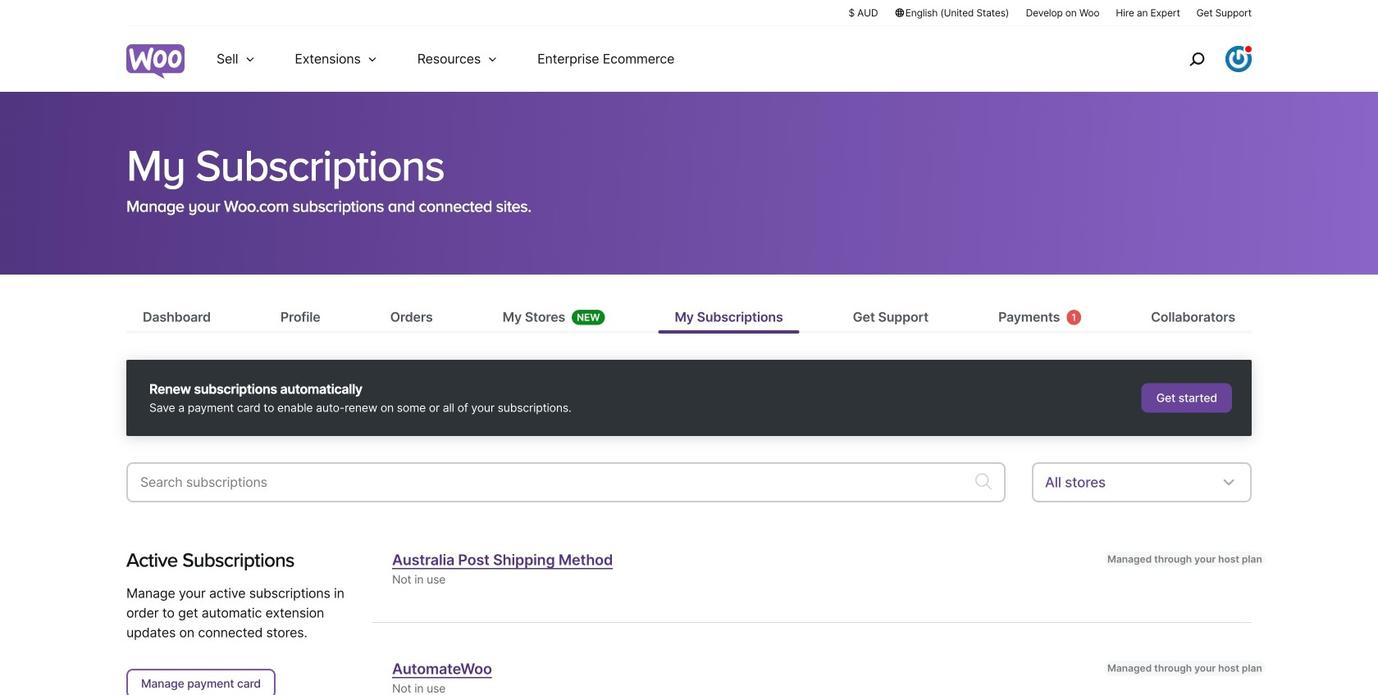 Task type: locate. For each thing, give the bounding box(es) containing it.
open account menu image
[[1226, 46, 1252, 72]]



Task type: describe. For each thing, give the bounding box(es) containing it.
Search subscriptions text field
[[140, 473, 949, 493]]

service navigation menu element
[[1154, 32, 1252, 86]]

search image
[[1184, 46, 1210, 72]]



Task type: vqa. For each thing, say whether or not it's contained in the screenshot.
Tonal Image
no



